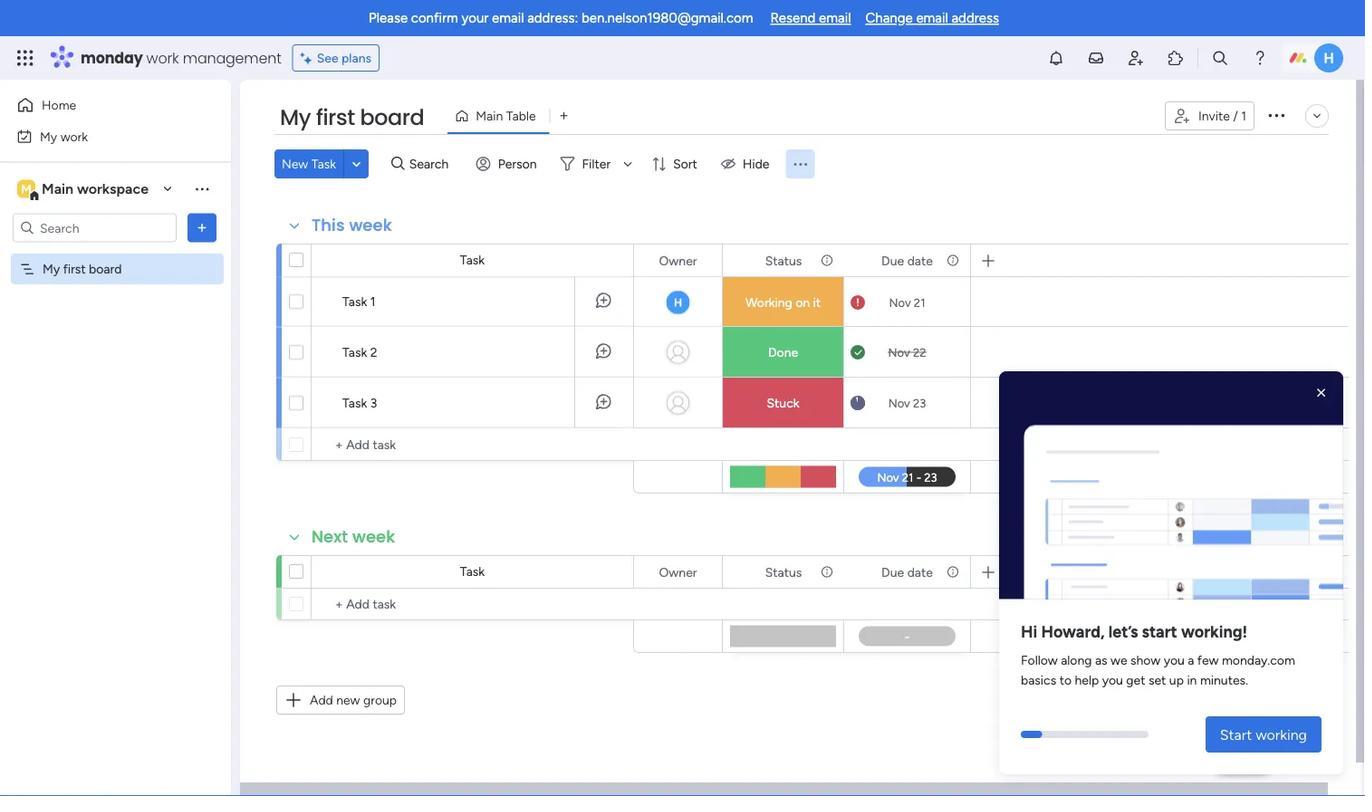 Task type: locate. For each thing, give the bounding box(es) containing it.
1 status field from the top
[[761, 251, 807, 271]]

resend
[[771, 10, 816, 26]]

Due date field
[[878, 251, 938, 271], [878, 562, 938, 582]]

nov for working on it
[[890, 295, 912, 310]]

table
[[506, 108, 536, 124]]

monday work management
[[81, 48, 282, 68]]

my first board up angle down icon
[[280, 102, 424, 133]]

main table button
[[448, 102, 550, 131]]

my inside button
[[40, 129, 57, 144]]

1 vertical spatial + add task text field
[[321, 594, 625, 615]]

0 horizontal spatial email
[[492, 10, 524, 26]]

0 vertical spatial first
[[316, 102, 355, 133]]

first inside my first board field
[[316, 102, 355, 133]]

1 vertical spatial options image
[[193, 219, 211, 237]]

0 horizontal spatial you
[[1103, 672, 1124, 688]]

2 owner field from the top
[[655, 562, 702, 582]]

add view image
[[561, 109, 568, 123]]

1 due date field from the top
[[878, 251, 938, 271]]

0 vertical spatial week
[[349, 214, 392, 237]]

1 up 2
[[371, 294, 376, 310]]

a
[[1189, 652, 1195, 668]]

2 due date from the top
[[882, 565, 934, 580]]

0 vertical spatial date
[[908, 253, 934, 268]]

nov 21
[[890, 295, 926, 310]]

we
[[1111, 652, 1128, 668]]

0 vertical spatial nov
[[890, 295, 912, 310]]

Next week field
[[307, 526, 400, 549]]

column information image
[[820, 253, 835, 268], [820, 565, 835, 580]]

please confirm your email address: ben.nelson1980@gmail.com
[[369, 10, 754, 26]]

column information image for 2nd due date field from the top of the page
[[946, 565, 961, 580]]

0 vertical spatial board
[[360, 102, 424, 133]]

nov left '21'
[[890, 295, 912, 310]]

next week
[[312, 526, 396, 549]]

main right "workspace" icon
[[42, 180, 73, 198]]

owner for this week
[[659, 253, 697, 268]]

0 vertical spatial due date
[[882, 253, 934, 268]]

date
[[908, 253, 934, 268], [908, 565, 934, 580]]

first inside my first board list box
[[63, 261, 86, 277]]

due
[[882, 253, 905, 268], [882, 565, 905, 580]]

change
[[866, 10, 913, 26]]

my down search in workspace field
[[43, 261, 60, 277]]

work down home at left
[[60, 129, 88, 144]]

you
[[1164, 652, 1185, 668], [1103, 672, 1124, 688]]

1 horizontal spatial first
[[316, 102, 355, 133]]

options image right /
[[1266, 104, 1288, 126]]

options image
[[1266, 104, 1288, 126], [193, 219, 211, 237]]

my first board list box
[[0, 250, 231, 529]]

my down home at left
[[40, 129, 57, 144]]

my first board
[[280, 102, 424, 133], [43, 261, 122, 277]]

2 column information image from the top
[[820, 565, 835, 580]]

invite / 1 button
[[1166, 102, 1255, 131]]

workspace image
[[17, 179, 35, 199]]

0 vertical spatial + add task text field
[[321, 434, 625, 456]]

first down search in workspace field
[[63, 261, 86, 277]]

address:
[[528, 10, 579, 26]]

0 vertical spatial column information image
[[946, 253, 961, 268]]

1 right /
[[1242, 108, 1247, 124]]

22
[[914, 345, 927, 360]]

1 vertical spatial owner
[[659, 565, 697, 580]]

0 vertical spatial owner field
[[655, 251, 702, 271]]

lottie animation element
[[1000, 372, 1344, 607]]

2 owner from the top
[[659, 565, 697, 580]]

work inside button
[[60, 129, 88, 144]]

week for this week
[[349, 214, 392, 237]]

1 vertical spatial owner field
[[655, 562, 702, 582]]

2 date from the top
[[908, 565, 934, 580]]

sort
[[674, 156, 698, 172]]

main for main workspace
[[42, 180, 73, 198]]

0 horizontal spatial board
[[89, 261, 122, 277]]

v2 done deadline image
[[851, 344, 866, 361]]

status
[[766, 253, 802, 268], [766, 565, 802, 580]]

working
[[1256, 726, 1308, 744]]

status field for 1st column information icon
[[761, 251, 807, 271]]

group
[[363, 693, 397, 708]]

email right change
[[917, 10, 949, 26]]

1 vertical spatial board
[[89, 261, 122, 277]]

My first board field
[[276, 102, 429, 133]]

on
[[796, 295, 810, 310]]

23
[[914, 396, 927, 411]]

1 vertical spatial nov
[[889, 345, 911, 360]]

2 column information image from the top
[[946, 565, 961, 580]]

1 vertical spatial work
[[60, 129, 88, 144]]

3 email from the left
[[917, 10, 949, 26]]

nov left '22' at the top right of the page
[[889, 345, 911, 360]]

task 1
[[343, 294, 376, 310]]

you down we at the bottom
[[1103, 672, 1124, 688]]

get
[[1127, 672, 1146, 688]]

my first board down search in workspace field
[[43, 261, 122, 277]]

work
[[146, 48, 179, 68], [60, 129, 88, 144]]

board up v2 search icon
[[360, 102, 424, 133]]

work right monday
[[146, 48, 179, 68]]

your
[[462, 10, 489, 26]]

0 vertical spatial work
[[146, 48, 179, 68]]

1 vertical spatial due date
[[882, 565, 934, 580]]

0 horizontal spatial first
[[63, 261, 86, 277]]

hide button
[[714, 150, 781, 179]]

main left 'table'
[[476, 108, 503, 124]]

0 vertical spatial column information image
[[820, 253, 835, 268]]

1 vertical spatial you
[[1103, 672, 1124, 688]]

options image down workspace options image
[[193, 219, 211, 237]]

1 horizontal spatial email
[[819, 10, 852, 26]]

task
[[312, 156, 336, 172], [460, 252, 485, 268], [343, 294, 367, 310], [343, 345, 367, 360], [343, 396, 367, 411], [460, 564, 485, 580]]

due date
[[882, 253, 934, 268], [882, 565, 934, 580]]

0 vertical spatial options image
[[1266, 104, 1288, 126]]

0 vertical spatial owner
[[659, 253, 697, 268]]

week right next
[[353, 526, 396, 549]]

week
[[349, 214, 392, 237], [353, 526, 396, 549]]

1 horizontal spatial 1
[[1242, 108, 1247, 124]]

show
[[1131, 652, 1161, 668]]

0 vertical spatial my first board
[[280, 102, 424, 133]]

1 horizontal spatial options image
[[1266, 104, 1288, 126]]

hi
[[1022, 622, 1038, 642]]

first up angle down icon
[[316, 102, 355, 133]]

1 owner from the top
[[659, 253, 697, 268]]

you left a
[[1164, 652, 1185, 668]]

21
[[914, 295, 926, 310]]

week for next week
[[353, 526, 396, 549]]

1 vertical spatial 1
[[371, 294, 376, 310]]

management
[[183, 48, 282, 68]]

1 due from the top
[[882, 253, 905, 268]]

1 vertical spatial first
[[63, 261, 86, 277]]

start working button
[[1206, 717, 1322, 753]]

0 horizontal spatial main
[[42, 180, 73, 198]]

1 vertical spatial status
[[766, 565, 802, 580]]

owner
[[659, 253, 697, 268], [659, 565, 697, 580]]

help
[[1075, 672, 1100, 688]]

owner for next week
[[659, 565, 697, 580]]

1 email from the left
[[492, 10, 524, 26]]

nov left 23
[[889, 396, 911, 411]]

filter
[[582, 156, 611, 172]]

column information image
[[946, 253, 961, 268], [946, 565, 961, 580]]

1 vertical spatial column information image
[[820, 565, 835, 580]]

Status field
[[761, 251, 807, 271], [761, 562, 807, 582]]

0 vertical spatial main
[[476, 108, 503, 124]]

2 + add task text field from the top
[[321, 594, 625, 615]]

howard,
[[1042, 622, 1105, 642]]

1 vertical spatial column information image
[[946, 565, 961, 580]]

board
[[360, 102, 424, 133], [89, 261, 122, 277]]

see plans
[[317, 50, 372, 66]]

up
[[1170, 672, 1185, 688]]

m
[[21, 181, 32, 197]]

1 vertical spatial date
[[908, 565, 934, 580]]

change email address
[[866, 10, 1000, 26]]

1 vertical spatial due date field
[[878, 562, 938, 582]]

1
[[1242, 108, 1247, 124], [371, 294, 376, 310]]

1 horizontal spatial main
[[476, 108, 503, 124]]

option
[[0, 253, 231, 257]]

new
[[282, 156, 308, 172]]

search everything image
[[1212, 49, 1230, 67]]

+ Add task text field
[[321, 434, 625, 456], [321, 594, 625, 615]]

1 column information image from the top
[[946, 253, 961, 268]]

1 vertical spatial status field
[[761, 562, 807, 582]]

week right this at the left top
[[349, 214, 392, 237]]

0 vertical spatial due
[[882, 253, 905, 268]]

1 vertical spatial main
[[42, 180, 73, 198]]

email
[[492, 10, 524, 26], [819, 10, 852, 26], [917, 10, 949, 26]]

1 horizontal spatial my first board
[[280, 102, 424, 133]]

Owner field
[[655, 251, 702, 271], [655, 562, 702, 582]]

email right your
[[492, 10, 524, 26]]

email for resend email
[[819, 10, 852, 26]]

Search in workspace field
[[38, 218, 151, 238]]

set
[[1149, 672, 1167, 688]]

0 vertical spatial 1
[[1242, 108, 1247, 124]]

lottie animation image
[[1000, 379, 1344, 607]]

1 horizontal spatial board
[[360, 102, 424, 133]]

nov
[[890, 295, 912, 310], [889, 345, 911, 360], [889, 396, 911, 411]]

board inside list box
[[89, 261, 122, 277]]

0 horizontal spatial work
[[60, 129, 88, 144]]

main inside workspace selection element
[[42, 180, 73, 198]]

invite members image
[[1128, 49, 1146, 67]]

0 vertical spatial status
[[766, 253, 802, 268]]

see plans button
[[292, 44, 380, 72]]

0 vertical spatial status field
[[761, 251, 807, 271]]

my inside list box
[[43, 261, 60, 277]]

next
[[312, 526, 348, 549]]

1 vertical spatial due
[[882, 565, 905, 580]]

apps image
[[1167, 49, 1186, 67]]

0 vertical spatial due date field
[[878, 251, 938, 271]]

due date for 2nd due date field from the top of the page
[[882, 565, 934, 580]]

my
[[280, 102, 311, 133], [40, 129, 57, 144], [43, 261, 60, 277]]

main
[[476, 108, 503, 124], [42, 180, 73, 198]]

2 email from the left
[[819, 10, 852, 26]]

1 status from the top
[[766, 253, 802, 268]]

to
[[1060, 672, 1072, 688]]

1 vertical spatial week
[[353, 526, 396, 549]]

email right resend
[[819, 10, 852, 26]]

nov for done
[[889, 345, 911, 360]]

address
[[952, 10, 1000, 26]]

my up new
[[280, 102, 311, 133]]

this
[[312, 214, 345, 237]]

monday
[[81, 48, 143, 68]]

2 horizontal spatial email
[[917, 10, 949, 26]]

2 status field from the top
[[761, 562, 807, 582]]

progress bar
[[1022, 731, 1043, 739]]

main inside button
[[476, 108, 503, 124]]

1 owner field from the top
[[655, 251, 702, 271]]

1 due date from the top
[[882, 253, 934, 268]]

1 column information image from the top
[[820, 253, 835, 268]]

0 vertical spatial you
[[1164, 652, 1185, 668]]

filter button
[[553, 150, 639, 179]]

main table
[[476, 108, 536, 124]]

start
[[1143, 622, 1178, 642]]

1 horizontal spatial work
[[146, 48, 179, 68]]

first
[[316, 102, 355, 133], [63, 261, 86, 277]]

board inside field
[[360, 102, 424, 133]]

0 horizontal spatial options image
[[193, 219, 211, 237]]

board down search in workspace field
[[89, 261, 122, 277]]

0 horizontal spatial my first board
[[43, 261, 122, 277]]

1 vertical spatial my first board
[[43, 261, 122, 277]]



Task type: vqa. For each thing, say whether or not it's contained in the screenshot.
BROWSE
no



Task type: describe. For each thing, give the bounding box(es) containing it.
expand board header image
[[1311, 109, 1325, 123]]

hide
[[743, 156, 770, 172]]

sort button
[[645, 150, 709, 179]]

column information image for 2nd due date field from the bottom
[[946, 253, 961, 268]]

1 horizontal spatial you
[[1164, 652, 1185, 668]]

new task button
[[275, 150, 344, 179]]

basics
[[1022, 672, 1057, 688]]

3
[[371, 396, 377, 411]]

working on it
[[746, 295, 821, 310]]

start working
[[1221, 726, 1308, 744]]

workspace options image
[[193, 180, 211, 198]]

inbox image
[[1088, 49, 1106, 67]]

menu image
[[792, 155, 810, 173]]

owner field for this week
[[655, 251, 702, 271]]

start
[[1221, 726, 1253, 744]]

working!
[[1182, 622, 1248, 642]]

my work
[[40, 129, 88, 144]]

due date for 2nd due date field from the bottom
[[882, 253, 934, 268]]

follow along as we show you a few monday.com basics to help you get set up in minutes.
[[1022, 652, 1296, 688]]

home button
[[11, 91, 195, 120]]

along
[[1062, 652, 1093, 668]]

Search field
[[405, 151, 459, 177]]

main workspace
[[42, 180, 149, 198]]

v2 search image
[[392, 154, 405, 174]]

done
[[769, 345, 799, 360]]

nov 23
[[889, 396, 927, 411]]

add new group
[[310, 693, 397, 708]]

my work button
[[11, 122, 195, 151]]

email for change email address
[[917, 10, 949, 26]]

v2 overdue deadline image
[[851, 294, 866, 311]]

notifications image
[[1048, 49, 1066, 67]]

my inside field
[[280, 102, 311, 133]]

nov 22
[[889, 345, 927, 360]]

2 status from the top
[[766, 565, 802, 580]]

plans
[[342, 50, 372, 66]]

home
[[42, 97, 76, 113]]

it
[[814, 295, 821, 310]]

close image
[[1313, 384, 1332, 402]]

resend email link
[[771, 10, 852, 26]]

ben.nelson1980@gmail.com
[[582, 10, 754, 26]]

workspace selection element
[[17, 178, 151, 202]]

as
[[1096, 652, 1108, 668]]

1 date from the top
[[908, 253, 934, 268]]

in
[[1188, 672, 1198, 688]]

resend email
[[771, 10, 852, 26]]

select product image
[[16, 49, 34, 67]]

1 + add task text field from the top
[[321, 434, 625, 456]]

invite
[[1199, 108, 1231, 124]]

0 horizontal spatial 1
[[371, 294, 376, 310]]

new task
[[282, 156, 336, 172]]

this week
[[312, 214, 392, 237]]

monday.com
[[1223, 652, 1296, 668]]

task 2
[[343, 345, 378, 360]]

see
[[317, 50, 339, 66]]

howard image
[[1315, 44, 1344, 73]]

invite / 1
[[1199, 108, 1247, 124]]

angle down image
[[352, 157, 361, 171]]

please
[[369, 10, 408, 26]]

my first board inside list box
[[43, 261, 122, 277]]

person
[[498, 156, 537, 172]]

/
[[1234, 108, 1239, 124]]

new
[[336, 693, 360, 708]]

my first board inside field
[[280, 102, 424, 133]]

work for monday
[[146, 48, 179, 68]]

1 inside button
[[1242, 108, 1247, 124]]

This week field
[[307, 214, 397, 237]]

help
[[1227, 751, 1260, 769]]

work for my
[[60, 129, 88, 144]]

stuck
[[767, 396, 800, 411]]

help button
[[1212, 745, 1275, 775]]

status field for 2nd column information icon
[[761, 562, 807, 582]]

change email address link
[[866, 10, 1000, 26]]

help image
[[1252, 49, 1270, 67]]

add new group button
[[276, 686, 405, 715]]

few
[[1198, 652, 1220, 668]]

hi howard, let's start working!
[[1022, 622, 1248, 642]]

confirm
[[411, 10, 458, 26]]

follow
[[1022, 652, 1058, 668]]

task inside button
[[312, 156, 336, 172]]

add
[[310, 693, 333, 708]]

workspace
[[77, 180, 149, 198]]

2 vertical spatial nov
[[889, 396, 911, 411]]

2 due date field from the top
[[878, 562, 938, 582]]

2 due from the top
[[882, 565, 905, 580]]

2
[[371, 345, 378, 360]]

task 3
[[343, 396, 377, 411]]

owner field for next week
[[655, 562, 702, 582]]

person button
[[469, 150, 548, 179]]

arrow down image
[[617, 153, 639, 175]]

let's
[[1109, 622, 1139, 642]]

working
[[746, 295, 793, 310]]

minutes.
[[1201, 672, 1249, 688]]

main for main table
[[476, 108, 503, 124]]



